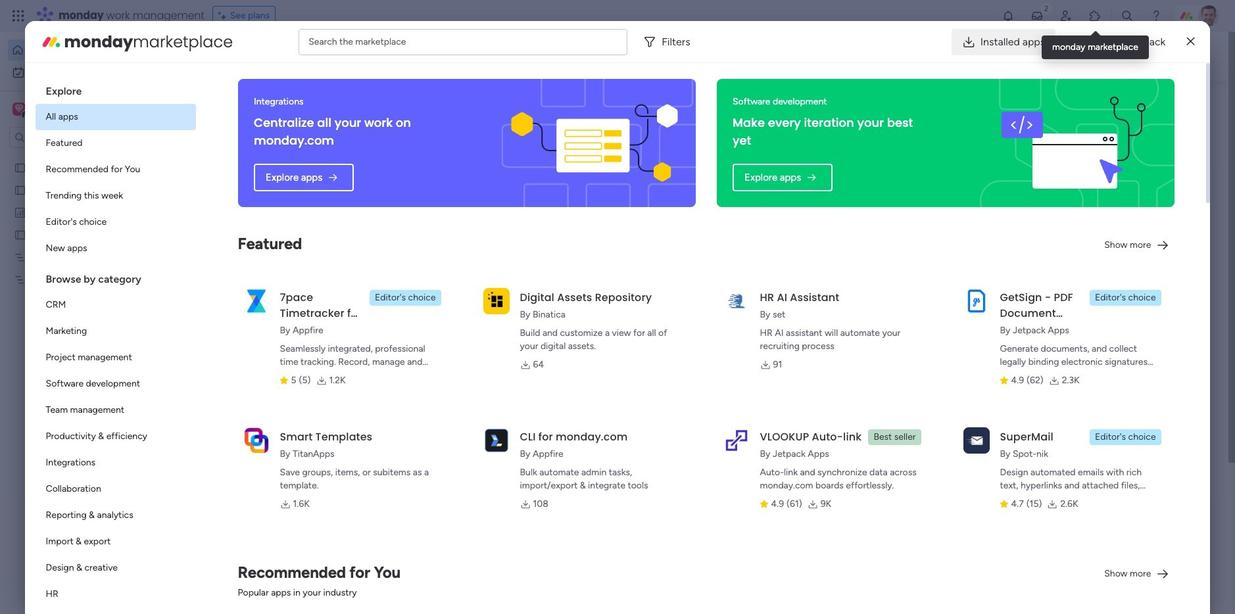 Task type: vqa. For each thing, say whether or not it's contained in the screenshot.
first the banner logo from the left
yes



Task type: locate. For each thing, give the bounding box(es) containing it.
1 heading from the top
[[35, 74, 196, 104]]

app logo image
[[243, 288, 270, 314], [483, 288, 510, 314], [724, 288, 750, 314], [964, 288, 990, 314], [243, 428, 270, 454], [483, 428, 510, 454], [724, 428, 750, 454], [964, 428, 990, 454]]

see plans image
[[218, 9, 230, 23]]

search everything image
[[1121, 9, 1134, 22]]

check circle image
[[999, 124, 1007, 133], [999, 140, 1007, 150]]

1 public board image from the top
[[14, 161, 26, 174]]

0 horizontal spatial public board image
[[14, 184, 26, 196]]

public board image
[[14, 161, 26, 174], [14, 228, 26, 241]]

v2 user feedback image
[[990, 49, 1000, 64]]

0 vertical spatial check circle image
[[999, 124, 1007, 133]]

1 vertical spatial heading
[[35, 262, 196, 292]]

notifications image
[[1002, 9, 1015, 22]]

heading
[[35, 74, 196, 104], [35, 262, 196, 292]]

public board image up public dashboard 'icon'
[[14, 161, 26, 174]]

banner logo image
[[509, 79, 680, 207], [989, 79, 1160, 207]]

1 horizontal spatial banner logo image
[[989, 79, 1160, 207]]

2 banner logo image from the left
[[989, 79, 1160, 207]]

option
[[8, 39, 160, 61], [8, 62, 160, 83], [35, 104, 196, 130], [35, 130, 196, 157], [0, 156, 168, 158], [35, 157, 196, 183], [35, 183, 196, 209], [35, 209, 196, 236], [35, 236, 196, 262], [35, 292, 196, 318], [35, 318, 196, 345], [35, 345, 196, 371], [35, 371, 196, 397], [35, 397, 196, 424], [35, 424, 196, 450], [35, 450, 196, 476], [35, 476, 196, 503], [35, 503, 196, 529], [35, 529, 196, 555], [35, 555, 196, 582], [35, 582, 196, 608]]

1 horizontal spatial public board image
[[259, 240, 274, 255]]

0 vertical spatial monday marketplace image
[[1089, 9, 1102, 22]]

1 vertical spatial monday marketplace image
[[41, 31, 62, 52]]

1 vertical spatial public board image
[[259, 240, 274, 255]]

1 vertical spatial public board image
[[14, 228, 26, 241]]

0 vertical spatial heading
[[35, 74, 196, 104]]

0 horizontal spatial banner logo image
[[509, 79, 680, 207]]

public board image
[[14, 184, 26, 196], [259, 240, 274, 255]]

workspace image
[[13, 102, 26, 116], [15, 102, 24, 116]]

2 image
[[1041, 1, 1053, 15]]

2 workspace image from the left
[[15, 102, 24, 116]]

help image
[[1150, 9, 1163, 22]]

terry turtle image
[[274, 589, 300, 615]]

0 vertical spatial public board image
[[14, 161, 26, 174]]

1 vertical spatial check circle image
[[999, 140, 1007, 150]]

update feed image
[[1031, 9, 1044, 22]]

Search in workspace field
[[28, 130, 110, 145]]

select product image
[[12, 9, 25, 22]]

monday marketplace image
[[1089, 9, 1102, 22], [41, 31, 62, 52]]

list box
[[35, 74, 196, 615], [0, 154, 168, 468]]

public board image down public dashboard 'icon'
[[14, 228, 26, 241]]



Task type: describe. For each thing, give the bounding box(es) containing it.
quick search results list box
[[243, 123, 948, 459]]

1 check circle image from the top
[[999, 124, 1007, 133]]

1 banner logo image from the left
[[509, 79, 680, 207]]

2 public board image from the top
[[14, 228, 26, 241]]

1 workspace image from the left
[[13, 102, 26, 116]]

dapulse x slim image
[[1187, 34, 1195, 50]]

invite members image
[[1060, 9, 1073, 22]]

public dashboard image
[[14, 206, 26, 218]]

templates image image
[[991, 265, 1165, 356]]

2 heading from the top
[[35, 262, 196, 292]]

v2 bolt switch image
[[1092, 49, 1100, 64]]

public board image inside quick search results list box
[[259, 240, 274, 255]]

0 vertical spatial public board image
[[14, 184, 26, 196]]

2 check circle image from the top
[[999, 140, 1007, 150]]

circle o image
[[999, 174, 1007, 184]]

dapulse x slim image
[[1157, 95, 1173, 111]]

getting started element
[[979, 480, 1177, 532]]

close recently visited image
[[243, 107, 259, 123]]

component image
[[259, 422, 271, 434]]

workspace selection element
[[13, 101, 110, 118]]

terry turtle image
[[1199, 5, 1220, 26]]

0 horizontal spatial monday marketplace image
[[41, 31, 62, 52]]

1 horizontal spatial monday marketplace image
[[1089, 9, 1102, 22]]



